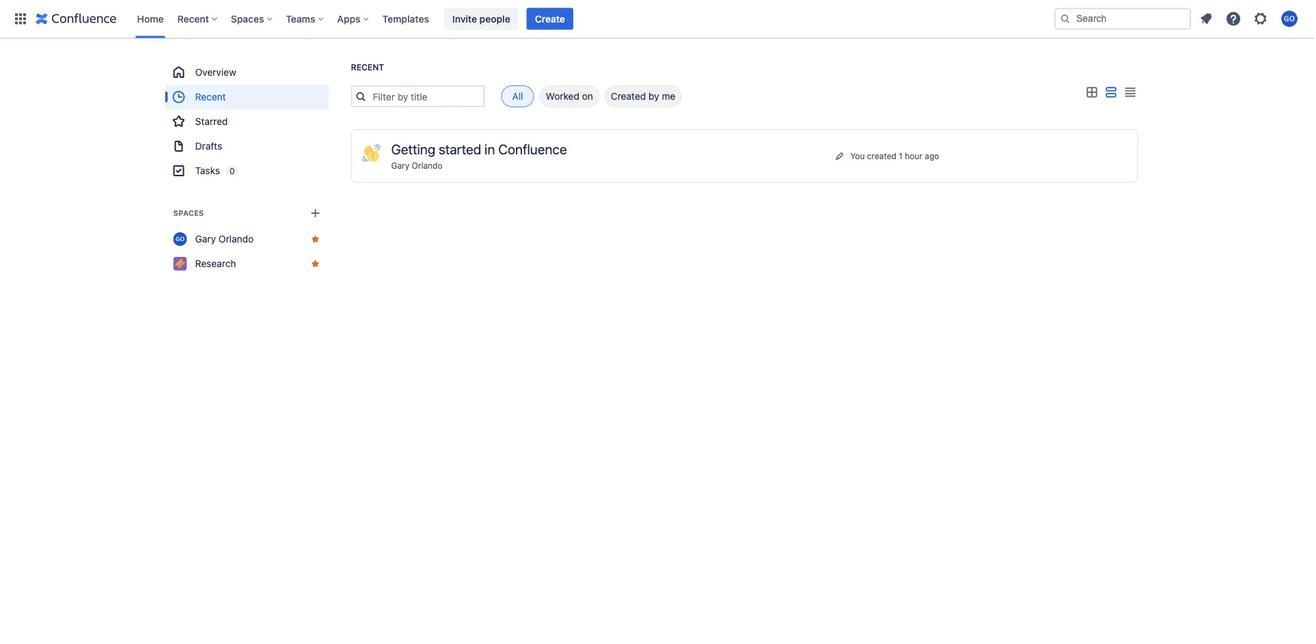 Task type: describe. For each thing, give the bounding box(es) containing it.
drafts
[[195, 141, 222, 152]]

appswitcher icon image
[[12, 11, 29, 27]]

people
[[480, 13, 511, 24]]

me
[[662, 91, 676, 102]]

1
[[899, 151, 903, 161]]

worked on
[[546, 91, 593, 102]]

group containing overview
[[165, 60, 329, 183]]

settings icon image
[[1253, 11, 1270, 27]]

recent inside group
[[195, 91, 226, 103]]

in
[[485, 141, 495, 157]]

created
[[868, 151, 897, 161]]

your profile and preferences image
[[1282, 11, 1298, 27]]

orlando inside getting started in confluence gary orlando
[[412, 161, 443, 171]]

banner containing home
[[0, 0, 1315, 38]]

created by me
[[611, 91, 676, 102]]

recent button
[[173, 8, 223, 30]]

Filter by title field
[[369, 87, 484, 106]]

apps
[[337, 13, 361, 24]]

home
[[137, 13, 164, 24]]

created
[[611, 91, 646, 102]]

gary inside getting started in confluence gary orlando
[[391, 161, 410, 171]]

0 vertical spatial gary orlando link
[[391, 161, 443, 171]]

hour
[[905, 151, 923, 161]]

recent inside dropdown button
[[177, 13, 209, 24]]

teams button
[[282, 8, 329, 30]]

drafts link
[[165, 134, 329, 159]]

started
[[439, 141, 482, 157]]

invite people button
[[444, 8, 519, 30]]

recent link
[[165, 85, 329, 109]]

ago
[[925, 151, 940, 161]]

gary orlando
[[195, 233, 254, 245]]

create
[[535, 13, 565, 24]]

spaces button
[[227, 8, 278, 30]]

you
[[851, 151, 865, 161]]

1 vertical spatial gary
[[195, 233, 216, 245]]

tasks
[[195, 165, 220, 176]]

confluence
[[499, 141, 567, 157]]



Task type: vqa. For each thing, say whether or not it's contained in the screenshot.
Invite people
yes



Task type: locate. For each thing, give the bounding box(es) containing it.
getting started in confluence gary orlando
[[391, 141, 567, 171]]

research
[[195, 258, 236, 269]]

2 vertical spatial recent
[[195, 91, 226, 103]]

orlando down getting
[[412, 161, 443, 171]]

research link
[[165, 252, 329, 276]]

0 horizontal spatial spaces
[[173, 209, 204, 218]]

getting
[[391, 141, 436, 157]]

0 vertical spatial spaces
[[231, 13, 264, 24]]

apps button
[[333, 8, 374, 30]]

help icon image
[[1226, 11, 1242, 27]]

tab list
[[485, 85, 682, 107]]

0 vertical spatial gary
[[391, 161, 410, 171]]

spaces
[[231, 13, 264, 24], [173, 209, 204, 218]]

0 horizontal spatial gary orlando link
[[165, 227, 329, 252]]

gary orlando link down getting
[[391, 161, 443, 171]]

home link
[[133, 8, 168, 30]]

0 vertical spatial recent
[[177, 13, 209, 24]]

1 vertical spatial orlando
[[219, 233, 254, 245]]

confluence image
[[36, 11, 117, 27], [36, 11, 117, 27]]

gary up research
[[195, 233, 216, 245]]

0 horizontal spatial gary
[[195, 233, 216, 245]]

orlando up research link
[[219, 233, 254, 245]]

1 horizontal spatial gary
[[391, 161, 410, 171]]

group
[[165, 60, 329, 183]]

0 vertical spatial orlando
[[412, 161, 443, 171]]

unstar this space image
[[310, 258, 321, 269]]

list image
[[1103, 84, 1120, 101]]

gary down getting
[[391, 161, 410, 171]]

create a space image
[[307, 205, 324, 222]]

1 vertical spatial spaces
[[173, 209, 204, 218]]

:wave: image
[[363, 144, 380, 162]]

starred
[[195, 116, 228, 127]]

spaces up 'gary orlando' at the left top of page
[[173, 209, 204, 218]]

invite people
[[453, 13, 511, 24]]

1 horizontal spatial spaces
[[231, 13, 264, 24]]

unstar this space image
[[310, 234, 321, 245]]

overview link
[[165, 60, 329, 85]]

compact list image
[[1122, 84, 1139, 101]]

cards image
[[1084, 84, 1100, 101]]

0
[[230, 166, 235, 176]]

:wave: image
[[363, 144, 380, 162]]

by
[[649, 91, 660, 102]]

orlando
[[412, 161, 443, 171], [219, 233, 254, 245]]

templates
[[383, 13, 429, 24]]

teams
[[286, 13, 315, 24]]

0 horizontal spatial orlando
[[219, 233, 254, 245]]

all
[[512, 91, 523, 102]]

starred link
[[165, 109, 329, 134]]

gary
[[391, 161, 410, 171], [195, 233, 216, 245]]

Search field
[[1055, 8, 1192, 30]]

gary orlando link up research
[[165, 227, 329, 252]]

worked
[[546, 91, 580, 102]]

invite
[[453, 13, 477, 24]]

global element
[[8, 0, 1052, 38]]

1 vertical spatial recent
[[351, 63, 384, 72]]

gary orlando link
[[391, 161, 443, 171], [165, 227, 329, 252]]

1 horizontal spatial orlando
[[412, 161, 443, 171]]

tab list containing all
[[485, 85, 682, 107]]

recent
[[177, 13, 209, 24], [351, 63, 384, 72], [195, 91, 226, 103]]

search image
[[1060, 13, 1071, 24]]

banner
[[0, 0, 1315, 38]]

create link
[[527, 8, 574, 30]]

notification icon image
[[1199, 11, 1215, 27]]

created by me button
[[605, 85, 682, 107]]

overview
[[195, 67, 236, 78]]

all button
[[502, 85, 534, 107]]

recent down apps popup button
[[351, 63, 384, 72]]

recent right home
[[177, 13, 209, 24]]

recent up starred
[[195, 91, 226, 103]]

spaces inside popup button
[[231, 13, 264, 24]]

1 horizontal spatial gary orlando link
[[391, 161, 443, 171]]

worked on button
[[540, 85, 600, 107]]

on
[[582, 91, 593, 102]]

1 vertical spatial gary orlando link
[[165, 227, 329, 252]]

templates link
[[378, 8, 433, 30]]

spaces right "recent" dropdown button on the left top of the page
[[231, 13, 264, 24]]

you created 1 hour ago
[[851, 151, 940, 161]]



